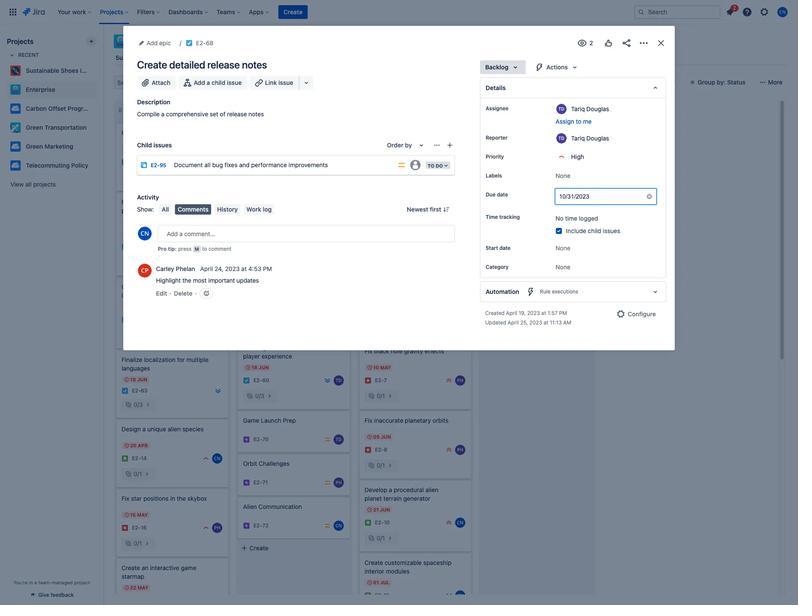 Task type: describe. For each thing, give the bounding box(es) containing it.
telecommuting
[[26, 162, 70, 169]]

feedback
[[51, 592, 74, 599]]

0 horizontal spatial e2-68 link
[[132, 158, 148, 166]]

languages for complete
[[122, 292, 150, 299]]

0 vertical spatial 10
[[374, 365, 379, 371]]

0 horizontal spatial pm
[[263, 265, 272, 272]]

detailed inside dialog
[[169, 59, 205, 71]]

collapse recent projects image
[[7, 50, 17, 60]]

18 jun for finalize localization for multiple languages
[[130, 377, 147, 383]]

pm inside created april 19, 2023 at 1:57 pm updated april 25, 2023 at 11:13 am
[[560, 310, 568, 317]]

order by
[[387, 141, 412, 149]]

12
[[154, 106, 161, 113]]

e2-68 for the right e2-68 link
[[196, 39, 214, 47]]

01 for improve ai threat response
[[252, 219, 258, 225]]

/ for design a unique alien species
[[137, 471, 139, 478]]

develop for specification
[[365, 129, 388, 136]]

effects
[[425, 348, 444, 355]]

link web pages and more image
[[301, 78, 312, 88]]

tab list containing board
[[109, 50, 794, 66]]

0 vertical spatial issues
[[154, 141, 172, 149]]

0 vertical spatial 15 may
[[252, 150, 270, 155]]

share image
[[622, 38, 632, 48]]

jun for improve ai behavior scripts via refactoring
[[381, 223, 391, 228]]

highlight the most important updates
[[156, 277, 259, 284]]

all inside complete localization for all languages
[[193, 283, 199, 291]]

20
[[130, 443, 137, 449]]

0 / 1 for species
[[134, 471, 142, 478]]

show:
[[137, 206, 154, 213]]

all for document
[[205, 161, 211, 168]]

tariq douglas image
[[455, 233, 466, 244]]

priority
[[486, 154, 504, 160]]

create button inside primary element
[[279, 5, 308, 19]]

planetary
[[405, 417, 431, 424]]

a for procedural
[[389, 487, 393, 494]]

copy link to issue image
[[212, 39, 219, 46]]

task image up list
[[186, 40, 193, 47]]

press
[[178, 246, 192, 252]]

am
[[564, 320, 572, 326]]

1 vertical spatial cara nguyen image
[[334, 521, 344, 531]]

develop a new game design specification
[[365, 129, 443, 145]]

22 may 2023 image
[[123, 585, 130, 592]]

game left all
[[141, 198, 157, 206]]

e2- for e2-70 link
[[254, 437, 263, 443]]

highlight
[[156, 277, 181, 284]]

e2- right issue type: sub-task icon
[[151, 162, 160, 169]]

jun for revise game tutorial for better player experience
[[259, 365, 269, 371]]

marketing
[[45, 143, 73, 150]]

issue inside add a child issue button
[[227, 79, 242, 86]]

improve for improve ai threat response
[[243, 202, 266, 209]]

1 horizontal spatial 15
[[252, 150, 258, 155]]

may for create an interactive game starmap
[[138, 585, 149, 591]]

18 for finalize localization for multiple languages
[[130, 377, 136, 383]]

create child image
[[447, 142, 454, 149]]

1 vertical spatial tutorial
[[280, 344, 300, 352]]

positions
[[144, 495, 169, 502]]

18 for improve ai behavior scripts via refactoring
[[374, 223, 379, 228]]

cara nguyen image for e2-14
[[212, 454, 223, 464]]

enhance
[[243, 271, 267, 279]]

01 june 2023 image
[[245, 219, 252, 226]]

do
[[257, 107, 264, 113]]

view all projects
[[10, 181, 56, 188]]

fix for fix star positions in the skybox
[[122, 495, 130, 502]]

e2-70 link
[[254, 436, 269, 444]]

e2- for the e2-71 link
[[254, 480, 263, 486]]

category
[[486, 264, 509, 271]]

orbit
[[243, 460, 257, 468]]

may up 27
[[259, 150, 270, 155]]

issue inside link issue button
[[279, 79, 294, 86]]

time
[[486, 214, 498, 220]]

e2-72
[[254, 523, 269, 529]]

1 vertical spatial revise
[[243, 344, 262, 352]]

logged
[[579, 215, 599, 222]]

2 tariq douglas from the top
[[572, 134, 610, 142]]

communication
[[259, 503, 302, 511]]

cara nguyen image left created at the bottom of the page
[[455, 306, 466, 317]]

done 0
[[492, 106, 513, 113]]

1 vertical spatial experience
[[262, 353, 292, 360]]

fix for fix inaccurate planetary orbits
[[365, 417, 373, 424]]

game up 60
[[263, 344, 279, 352]]

order by button
[[382, 138, 432, 152]]

e2-10
[[375, 520, 390, 526]]

time
[[566, 215, 578, 222]]

ai for threat
[[267, 202, 273, 209]]

list link
[[179, 50, 192, 66]]

improvements
[[289, 161, 328, 168]]

0 up complete
[[134, 259, 137, 266]]

for inside the "finalize localization for multiple languages"
[[177, 356, 185, 364]]

unique
[[147, 426, 166, 433]]

medium image for game launch prep
[[324, 436, 331, 443]]

lowest image
[[215, 388, 222, 395]]

story image for create customizable spaceship interior modules
[[365, 593, 372, 600]]

0 / 2
[[134, 259, 143, 266]]

compile a comprehensive set of release notes
[[137, 110, 264, 118]]

newest
[[407, 206, 429, 213]]

0 for fix inaccurate planetary orbits
[[377, 462, 381, 469]]

1 vertical spatial better
[[311, 344, 328, 352]]

vote options: no one has voted for this issue yet. image
[[604, 38, 614, 48]]

e2-7 link
[[375, 377, 387, 385]]

jun for fix inaccurate planetary orbits
[[381, 434, 391, 440]]

0 / 1 down 'e2-8' link
[[377, 462, 385, 469]]

star
[[131, 495, 142, 502]]

story image for e2-27
[[243, 162, 250, 169]]

bug image for fix star positions in the skybox
[[122, 525, 129, 532]]

a for child
[[207, 79, 210, 86]]

0 vertical spatial notes
[[242, 59, 267, 71]]

jun for improve ai threat response
[[259, 219, 269, 225]]

0 vertical spatial revise game tutorial for better player experience
[[122, 198, 206, 214]]

alien for procedural
[[426, 487, 439, 494]]

7 inside "link"
[[384, 378, 387, 384]]

1 horizontal spatial revise game tutorial for better player experience
[[243, 344, 328, 360]]

customizable
[[385, 559, 422, 567]]

newest first image
[[443, 206, 450, 213]]

newest first button
[[402, 204, 455, 215]]

22 may 2023 image
[[123, 585, 130, 592]]

comment
[[209, 246, 232, 252]]

0 horizontal spatial tutorial
[[159, 198, 178, 206]]

may for fix star positions in the skybox
[[137, 512, 148, 518]]

add reaction image
[[203, 290, 210, 297]]

e2-68 for the left e2-68 link
[[132, 159, 148, 165]]

date for due date
[[497, 192, 508, 198]]

initiative
[[80, 67, 104, 74]]

2 vertical spatial notes
[[188, 129, 203, 136]]

11
[[384, 593, 389, 599]]

e2-63
[[132, 388, 148, 394]]

0 vertical spatial experience
[[140, 207, 171, 214]]

highest image
[[446, 520, 453, 527]]

18 jun for revise game tutorial for better player experience
[[252, 365, 269, 371]]

refactoring
[[365, 210, 395, 218]]

board
[[153, 54, 170, 61]]

configure link
[[611, 308, 662, 321]]

payton hansen image for e2-7
[[455, 376, 466, 386]]

copy link to comment image
[[274, 265, 281, 272]]

jul for customizable
[[381, 580, 390, 586]]

/ up complete
[[137, 259, 139, 266]]

game inside create an interactive game starmap
[[181, 565, 196, 572]]

create detailed release notes inside dialog
[[137, 59, 267, 71]]

e2-14 link
[[132, 455, 147, 463]]

alien for unique
[[168, 426, 181, 433]]

add for add epic
[[147, 39, 158, 47]]

/ for fix inaccurate planetary orbits
[[381, 462, 382, 469]]

05 jun
[[374, 434, 391, 440]]

0 vertical spatial 2023
[[225, 265, 240, 272]]

2 vertical spatial 2023
[[530, 320, 543, 326]]

highest image for fix black hole gravity effects
[[446, 377, 453, 384]]

all for view
[[25, 181, 32, 188]]

jun for develop a procedural alien planet terrain generator
[[380, 507, 390, 513]]

e2-71 link
[[254, 479, 268, 487]]

2 vertical spatial release
[[166, 129, 186, 136]]

1 vertical spatial april
[[507, 310, 518, 317]]

e2- for e2-16 link
[[132, 525, 141, 532]]

green for green transportation
[[26, 124, 43, 131]]

timeline
[[237, 54, 261, 61]]

18 jun for improve ai behavior scripts via refactoring
[[374, 223, 391, 228]]

e2-11
[[375, 593, 389, 599]]

issue type: sub-task image
[[141, 162, 148, 169]]

modules
[[386, 568, 410, 575]]

18 left profile image of cara nguyen
[[130, 231, 136, 237]]

high image
[[203, 455, 210, 462]]

1 vertical spatial create button
[[236, 541, 352, 556]]

16
[[141, 525, 147, 532]]

interactive
[[150, 565, 179, 572]]

Add a comment… field
[[158, 225, 455, 242]]

a for unique
[[143, 426, 146, 433]]

e2- left copy link to issue image
[[196, 39, 206, 47]]

backlog 12
[[127, 106, 161, 113]]

set
[[210, 110, 218, 118]]

1:57
[[548, 310, 558, 317]]

1 for planet
[[382, 535, 385, 542]]

1 vertical spatial release
[[227, 110, 247, 118]]

2 vertical spatial april
[[508, 320, 519, 326]]

10 inside e2-10 link
[[384, 520, 390, 526]]

procedural
[[394, 487, 424, 494]]

phelan
[[176, 265, 195, 272]]

add for add a child issue
[[194, 79, 205, 86]]

enterprise inside enterprise link
[[26, 86, 55, 93]]

may for fix black hole gravity effects
[[381, 365, 391, 371]]

/ up activity
[[137, 174, 139, 181]]

8
[[384, 447, 388, 453]]

profile image of cara nguyen image
[[138, 227, 152, 241]]

task image left 'e2-63' link
[[122, 388, 129, 395]]

create customizable spaceship interior modules
[[365, 559, 452, 575]]

create detailed release notes dialog
[[123, 26, 675, 351]]

0 vertical spatial at
[[241, 265, 247, 272]]

1 vertical spatial 15
[[130, 512, 136, 518]]

e2- for e2-72 "link"
[[254, 523, 263, 529]]

complete
[[122, 283, 149, 291]]

priority: medium image
[[398, 161, 406, 170]]

done
[[492, 107, 506, 113]]

new
[[394, 129, 406, 136]]

labels
[[486, 173, 502, 179]]

1 vertical spatial to
[[202, 246, 207, 252]]

epic image for orbit challenges
[[243, 480, 250, 487]]

highest image for fix inaccurate planetary orbits
[[446, 447, 453, 454]]

interior
[[365, 568, 385, 575]]

/ for revise game tutorial for better player experience
[[259, 393, 261, 400]]

description
[[137, 98, 170, 106]]

epic image for game launch prep
[[243, 436, 250, 443]]

add people image
[[244, 77, 254, 88]]

actions image
[[639, 38, 650, 48]]

work
[[247, 206, 262, 213]]

0 vertical spatial revise
[[122, 198, 140, 206]]

cara nguyen image for e2-10
[[455, 518, 466, 528]]

jun down show:
[[137, 231, 147, 237]]

a left "team-"
[[34, 580, 37, 586]]

2 vertical spatial at
[[544, 320, 549, 326]]

created
[[486, 310, 505, 317]]

recent
[[18, 52, 39, 58]]

e2- down 07 jul
[[132, 159, 141, 165]]

delete
[[174, 290, 193, 297]]

none for start date
[[556, 245, 571, 252]]

22 may
[[130, 585, 149, 591]]

1 vertical spatial at
[[542, 310, 547, 317]]

e2- for the e2-7 "link"
[[375, 378, 384, 384]]

0 horizontal spatial in
[[29, 580, 33, 586]]

improve for improve ai behavior scripts via refactoring
[[365, 202, 387, 209]]

63
[[141, 388, 148, 394]]

create inside dialog
[[137, 59, 167, 71]]

1 horizontal spatial in
[[170, 495, 175, 502]]

view all projects link
[[7, 177, 97, 192]]

18 jun down show:
[[130, 231, 147, 237]]

0 horizontal spatial better
[[189, 198, 206, 206]]

policy
[[71, 162, 88, 169]]

0 / 1 down issue type: sub-task icon
[[134, 174, 142, 181]]

story image for design a unique alien species
[[122, 455, 129, 462]]

95
[[160, 162, 166, 169]]

0 up activity
[[134, 174, 137, 181]]

task image left issue type: sub-task icon
[[122, 159, 129, 166]]

reporter
[[486, 135, 508, 141]]

0 for revise game tutorial for better player experience
[[255, 393, 259, 400]]

details element
[[480, 78, 667, 98]]

story image for e2-10
[[365, 520, 372, 527]]

1 vertical spatial create detailed release notes
[[122, 129, 203, 136]]

0 vertical spatial april
[[200, 265, 213, 272]]

hole
[[391, 348, 403, 355]]

apr
[[138, 443, 148, 449]]

0 vertical spatial release
[[208, 59, 240, 71]]

compile
[[137, 110, 160, 118]]

bug
[[212, 161, 223, 168]]

add a child issue button
[[179, 76, 247, 90]]

log
[[263, 206, 272, 213]]



Task type: vqa. For each thing, say whether or not it's contained in the screenshot.
left Resolution
no



Task type: locate. For each thing, give the bounding box(es) containing it.
spaceship
[[424, 559, 452, 567]]

1 vertical spatial 68
[[141, 159, 148, 165]]

1 none from the top
[[556, 172, 571, 179]]

revise up profile image of cara nguyen
[[122, 198, 140, 206]]

m
[[195, 246, 199, 252]]

0 horizontal spatial 68
[[141, 159, 148, 165]]

2 horizontal spatial all
[[205, 161, 211, 168]]

0 vertical spatial cara nguyen image
[[203, 75, 217, 89]]

languages inside complete localization for all languages
[[122, 292, 150, 299]]

1 vertical spatial tariq
[[572, 134, 585, 142]]

highest image down orbits
[[446, 447, 453, 454]]

3 none from the top
[[556, 264, 571, 271]]

1 vertical spatial medium image
[[324, 480, 331, 487]]

1 down issue type: sub-task icon
[[139, 174, 142, 181]]

1 vertical spatial revise game tutorial for better player experience
[[243, 344, 328, 360]]

0 horizontal spatial detailed
[[142, 129, 164, 136]]

backlog for backlog 12
[[127, 107, 151, 113]]

improve ai threat response
[[243, 202, 318, 209]]

18 jun up e2-63
[[130, 377, 147, 383]]

1 vertical spatial 10
[[384, 520, 390, 526]]

0 horizontal spatial cara nguyen image
[[203, 75, 217, 89]]

create banner
[[0, 0, 799, 24]]

create detailed release notes up add a child issue button
[[137, 59, 267, 71]]

1 vertical spatial all
[[25, 181, 32, 188]]

view
[[10, 181, 24, 188]]

you're
[[13, 580, 28, 586]]

25,
[[521, 320, 528, 326]]

the inside create detailed release notes dialog
[[183, 277, 191, 284]]

1 horizontal spatial e2-68
[[196, 39, 214, 47]]

localization inside complete localization for all languages
[[150, 283, 182, 291]]

1 horizontal spatial tutorial
[[280, 344, 300, 352]]

task image left "pro"
[[122, 244, 129, 251]]

transportation
[[45, 124, 87, 131]]

payton hansen image
[[225, 75, 239, 89], [334, 230, 344, 240], [455, 376, 466, 386], [455, 445, 466, 455], [334, 478, 344, 488], [212, 523, 223, 534]]

2 vertical spatial fix
[[122, 495, 130, 502]]

finalize localization for multiple languages
[[122, 356, 209, 372]]

enterprise up the board
[[131, 35, 178, 47]]

25 may 2023 image
[[367, 149, 374, 156], [367, 149, 374, 156]]

1 vertical spatial date
[[500, 245, 511, 252]]

3 for a
[[139, 401, 143, 408]]

1 languages from the top
[[122, 292, 150, 299]]

all
[[162, 206, 169, 213]]

medium image
[[324, 436, 331, 443], [324, 480, 331, 487], [324, 523, 331, 530]]

e2- inside 'link'
[[254, 378, 263, 384]]

assignee pin to top. only you can see pinned fields. image
[[511, 105, 518, 112]]

all left bug
[[205, 161, 211, 168]]

1 tariq from the top
[[572, 105, 585, 112]]

1 horizontal spatial 68
[[206, 39, 214, 47]]

fix left black
[[365, 348, 373, 355]]

tariq up the assign to me
[[572, 105, 585, 112]]

jun up 60
[[259, 365, 269, 371]]

15 up document all bug fixes and performance improvements
[[252, 150, 258, 155]]

project
[[439, 54, 460, 61]]

improve ai behavior scripts via refactoring
[[365, 202, 450, 218]]

program
[[68, 105, 92, 112]]

0 horizontal spatial add
[[147, 39, 158, 47]]

by
[[405, 141, 412, 149]]

1 vertical spatial 2023
[[528, 310, 540, 317]]

pm left copy link to comment icon
[[263, 265, 272, 272]]

18 for revise game tutorial for better player experience
[[252, 365, 258, 371]]

7 down '10 may' at the left bottom of page
[[384, 378, 387, 384]]

0 / 1 for the
[[134, 540, 142, 547]]

3 down e2-60 'link'
[[261, 393, 265, 400]]

1 vertical spatial e2-68 link
[[132, 158, 148, 166]]

14
[[141, 456, 147, 462]]

to inside button
[[576, 118, 582, 125]]

01 down interior
[[374, 580, 379, 586]]

add
[[147, 39, 158, 47], [194, 79, 205, 86]]

2 issue from the left
[[279, 79, 294, 86]]

a inside develop a procedural alien planet terrain generator
[[389, 487, 393, 494]]

3 for launch
[[261, 393, 265, 400]]

0 vertical spatial story image
[[122, 455, 129, 462]]

e2- for 'e2-63' link
[[132, 388, 141, 394]]

1 vertical spatial 2
[[139, 259, 143, 266]]

tip:
[[168, 246, 177, 252]]

0 vertical spatial none
[[556, 172, 571, 179]]

0 vertical spatial tariq
[[572, 105, 585, 112]]

0 vertical spatial epic image
[[243, 436, 250, 443]]

2 highest image from the top
[[446, 447, 453, 454]]

story image
[[243, 162, 250, 169], [365, 520, 372, 527]]

cara nguyen image
[[203, 75, 217, 89], [334, 521, 344, 531]]

2023 right 19,
[[528, 310, 540, 317]]

1 improve from the left
[[243, 202, 266, 209]]

0 horizontal spatial 01
[[252, 219, 258, 225]]

issues right include
[[603, 227, 621, 235]]

task image
[[186, 40, 193, 47], [122, 159, 129, 166], [122, 244, 129, 251], [122, 388, 129, 395]]

18 up e2-60
[[252, 365, 258, 371]]

high image
[[203, 159, 210, 166], [324, 162, 331, 169], [203, 525, 210, 532]]

0 for fix star positions in the skybox
[[134, 540, 137, 547]]

68 for the left e2-68 link
[[141, 159, 148, 165]]

calendar link
[[199, 50, 228, 66]]

4:53
[[249, 265, 262, 272]]

payton hansen image for e2-16
[[212, 523, 223, 534]]

e2-60 link
[[254, 377, 269, 385]]

add inside add epic dropdown button
[[147, 39, 158, 47]]

for
[[180, 198, 188, 206], [183, 283, 191, 291], [301, 344, 309, 352], [177, 356, 185, 364]]

68 up calendar
[[206, 39, 214, 47]]

a for comprehensive
[[161, 110, 165, 118]]

0 vertical spatial medium image
[[324, 436, 331, 443]]

improve up 01 jun
[[243, 202, 266, 209]]

3 medium image from the top
[[324, 523, 331, 530]]

create column image
[[604, 103, 615, 113]]

10 up e2-7
[[374, 365, 379, 371]]

issue actions image
[[434, 142, 441, 149]]

tutorial
[[159, 198, 178, 206], [280, 344, 300, 352]]

none for category
[[556, 264, 571, 271]]

due
[[486, 192, 496, 198]]

1 medium image from the top
[[324, 436, 331, 443]]

in right positions
[[170, 495, 175, 502]]

01 july 2023 image
[[367, 580, 374, 587], [367, 580, 374, 587]]

design a unique alien species
[[122, 426, 204, 433]]

0 vertical spatial detailed
[[169, 59, 205, 71]]

1 issue from the left
[[227, 79, 242, 86]]

in right you're
[[29, 580, 33, 586]]

0 for design a unique alien species
[[134, 471, 137, 478]]

1 horizontal spatial backlog
[[486, 63, 509, 71]]

menu bar inside create detailed release notes dialog
[[158, 204, 276, 215]]

april
[[200, 265, 213, 272], [507, 310, 518, 317], [508, 320, 519, 326]]

bug image left e2-16 link
[[122, 525, 129, 532]]

medium image for orbit challenges
[[324, 480, 331, 487]]

ai inside improve ai behavior scripts via refactoring
[[389, 202, 394, 209]]

none down include
[[556, 245, 571, 252]]

e2-68 link down 07 jul
[[132, 158, 148, 166]]

primary element
[[5, 0, 635, 24]]

0 vertical spatial douglas
[[587, 105, 610, 112]]

assign to me
[[556, 118, 592, 125]]

1 vertical spatial issues
[[603, 227, 621, 235]]

1 horizontal spatial enterprise
[[131, 35, 178, 47]]

include
[[566, 227, 587, 235]]

a for new
[[389, 129, 393, 136]]

the down 'phelan'
[[183, 277, 191, 284]]

0 vertical spatial e2-68 link
[[196, 38, 214, 48]]

1 horizontal spatial improve
[[365, 202, 387, 209]]

due date pin to top. only you can see pinned fields. image
[[510, 192, 517, 198]]

develop up planet
[[365, 487, 388, 494]]

jun down the refactoring
[[381, 223, 391, 228]]

to
[[249, 107, 256, 113]]

e2- for e2-14 "link"
[[132, 456, 141, 462]]

lowest image
[[446, 162, 453, 169], [203, 244, 210, 251], [324, 377, 331, 384], [446, 593, 453, 600]]

1 vertical spatial notes
[[249, 110, 264, 118]]

e2- for e2-10 link
[[375, 520, 384, 526]]

18 june 2023 image
[[367, 222, 374, 229], [367, 222, 374, 229], [123, 231, 130, 238], [123, 304, 130, 311], [245, 364, 252, 371], [123, 377, 130, 383]]

story image
[[122, 455, 129, 462], [365, 593, 372, 600]]

1 vertical spatial fix
[[365, 417, 373, 424]]

backlog inside dropdown button
[[486, 63, 509, 71]]

terrain
[[384, 495, 402, 502]]

may for develop a new game design specification
[[381, 150, 392, 155]]

15 may 2023 image
[[245, 149, 252, 156], [245, 149, 252, 156]]

notes down add people icon
[[249, 110, 264, 118]]

18 jun up e2-60
[[252, 365, 269, 371]]

inaccurate
[[374, 417, 404, 424]]

0 vertical spatial localization
[[150, 283, 182, 291]]

green up the telecommuting at the left top of the page
[[26, 143, 43, 150]]

/ for fix black hole gravity effects
[[381, 393, 382, 400]]

0 / 1 for effects
[[377, 393, 385, 400]]

jun for finalize localization for multiple languages
[[137, 377, 147, 383]]

18 jun
[[374, 223, 391, 228], [130, 231, 147, 237], [252, 365, 269, 371], [130, 377, 147, 383]]

detailed
[[169, 59, 205, 71], [142, 129, 164, 136]]

epic image left e2-70 link
[[243, 436, 250, 443]]

orbits
[[433, 417, 449, 424]]

via
[[442, 202, 450, 209]]

05 june 2023 image
[[367, 434, 374, 441], [367, 434, 374, 441]]

e2- for e2-11 link
[[375, 593, 384, 599]]

0 horizontal spatial revise
[[122, 198, 140, 206]]

e2- down orbit
[[254, 480, 263, 486]]

1 horizontal spatial e2-68 link
[[196, 38, 214, 48]]

/ for finalize localization for multiple languages
[[137, 401, 139, 408]]

develop for terrain
[[365, 487, 388, 494]]

60
[[263, 378, 269, 384]]

0 horizontal spatial jul
[[138, 146, 147, 152]]

0 horizontal spatial story image
[[243, 162, 250, 169]]

a left new
[[389, 129, 393, 136]]

ai for behavior
[[389, 202, 394, 209]]

0 down e2-14 "link"
[[134, 471, 137, 478]]

0 vertical spatial task image
[[122, 317, 129, 323]]

2 vertical spatial medium image
[[324, 523, 331, 530]]

design
[[424, 129, 443, 136]]

high image for create detailed release notes
[[203, 159, 210, 166]]

e2-68 down 07 jul
[[132, 159, 148, 165]]

epic image
[[243, 523, 250, 530]]

0 vertical spatial alien
[[168, 426, 181, 433]]

task image down complete
[[122, 317, 129, 323]]

68 down 07 jul
[[141, 159, 148, 165]]

1 horizontal spatial better
[[311, 344, 328, 352]]

date for start date
[[500, 245, 511, 252]]

/ for fix star positions in the skybox
[[137, 540, 139, 547]]

none
[[556, 172, 571, 179], [556, 245, 571, 252], [556, 264, 571, 271]]

give
[[38, 592, 49, 599]]

issue left add people icon
[[227, 79, 242, 86]]

15 up e2-16
[[130, 512, 136, 518]]

clear image
[[647, 193, 653, 200]]

/ down e2-10 link
[[381, 535, 382, 542]]

2 develop from the top
[[365, 487, 388, 494]]

fix for fix black hole gravity effects
[[365, 348, 373, 355]]

tariq douglas down the me at the right top
[[572, 134, 610, 142]]

sustainable shoes initiative link
[[7, 62, 104, 79]]

0 / 1 down e2-10 link
[[377, 535, 385, 542]]

green
[[26, 124, 43, 131], [26, 143, 43, 150]]

0 for finalize localization for multiple languages
[[134, 401, 137, 408]]

/ down the e2-7 "link"
[[381, 393, 382, 400]]

offset
[[48, 105, 66, 112]]

0 horizontal spatial issue
[[227, 79, 242, 86]]

0 down e2-60 'link'
[[255, 393, 259, 400]]

1 vertical spatial story image
[[365, 520, 372, 527]]

rule executions
[[540, 289, 579, 295]]

1 green from the top
[[26, 124, 43, 131]]

/ down e2-14 "link"
[[137, 471, 139, 478]]

jul for detailed
[[138, 146, 147, 152]]

jira image
[[22, 7, 45, 17], [22, 7, 45, 17]]

0 vertical spatial to
[[576, 118, 582, 125]]

0 vertical spatial the
[[183, 277, 191, 284]]

0 horizontal spatial experience
[[140, 207, 171, 214]]

1 vertical spatial child
[[588, 227, 602, 235]]

ai left threat
[[267, 202, 273, 209]]

0 vertical spatial 01
[[252, 219, 258, 225]]

pro
[[158, 246, 167, 252]]

1 down e2-14 "link"
[[139, 471, 142, 478]]

task image
[[122, 317, 129, 323], [243, 377, 250, 384]]

1 vertical spatial develop
[[365, 487, 388, 494]]

0 vertical spatial all
[[205, 161, 211, 168]]

1 for effects
[[382, 393, 385, 400]]

backlog for backlog
[[486, 63, 509, 71]]

10 down 21 jun
[[384, 520, 390, 526]]

asset
[[269, 271, 284, 279]]

assignee
[[486, 105, 509, 112]]

0 horizontal spatial e2-68
[[132, 159, 148, 165]]

child inside button
[[212, 79, 226, 86]]

add left epic at the left
[[147, 39, 158, 47]]

10/31/2023
[[560, 193, 590, 200]]

tariq douglas image
[[214, 75, 228, 89], [212, 157, 223, 167], [455, 160, 466, 171], [212, 242, 223, 252], [334, 303, 344, 313], [212, 315, 223, 325], [334, 376, 344, 386], [334, 435, 344, 445]]

all
[[205, 161, 211, 168], [25, 181, 32, 188], [193, 283, 199, 291]]

07 july 2023 image
[[123, 146, 130, 153], [123, 146, 130, 153]]

epic image
[[243, 436, 250, 443], [243, 480, 250, 487]]

Search field
[[635, 5, 721, 19]]

1 tariq douglas from the top
[[572, 105, 610, 112]]

for inside complete localization for all languages
[[183, 283, 191, 291]]

0 vertical spatial 7
[[268, 106, 271, 113]]

0 vertical spatial bug image
[[365, 377, 372, 384]]

1 down e2-16 link
[[139, 540, 142, 547]]

0 vertical spatial create button
[[279, 5, 308, 19]]

pm up am
[[560, 310, 568, 317]]

may up e2-7
[[381, 365, 391, 371]]

/
[[137, 174, 139, 181], [137, 259, 139, 266], [259, 393, 261, 400], [381, 393, 382, 400], [137, 401, 139, 408], [381, 462, 382, 469], [137, 471, 139, 478], [381, 535, 382, 542], [137, 540, 139, 547]]

add a child issue
[[194, 79, 242, 86]]

add down 'calendar' link
[[194, 79, 205, 86]]

0 right done
[[510, 106, 513, 113]]

0 vertical spatial backlog
[[486, 63, 509, 71]]

0 down 'e2-63' link
[[134, 401, 137, 408]]

1 epic image from the top
[[243, 436, 250, 443]]

menu bar containing all
[[158, 204, 276, 215]]

0 horizontal spatial 15
[[130, 512, 136, 518]]

bug image
[[365, 377, 372, 384], [122, 525, 129, 532]]

15 may up e2-16
[[130, 512, 148, 518]]

0 vertical spatial 3
[[261, 393, 265, 400]]

highest image
[[446, 377, 453, 384], [446, 447, 453, 454]]

carbon
[[26, 105, 47, 112]]

1 down 8
[[382, 462, 385, 469]]

the
[[183, 277, 191, 284], [177, 495, 186, 502]]

design
[[122, 426, 141, 433]]

18 down the refactoring
[[374, 223, 379, 228]]

develop inside develop a procedural alien planet terrain generator
[[365, 487, 388, 494]]

1 for species
[[139, 471, 142, 478]]

at left 1:57
[[542, 310, 547, 317]]

localization for complete
[[150, 283, 182, 291]]

e2-72 link
[[254, 523, 269, 530]]

Search board text field
[[115, 76, 180, 88]]

0 vertical spatial enterprise
[[131, 35, 178, 47]]

develop
[[365, 129, 388, 136], [365, 487, 388, 494]]

2 improve from the left
[[365, 202, 387, 209]]

2 epic image from the top
[[243, 480, 250, 487]]

e2- down game
[[254, 437, 263, 443]]

reporter pin to top. only you can see pinned fields. image
[[510, 135, 517, 141]]

20 april 2023 image
[[123, 443, 130, 449], [123, 443, 130, 449]]

high image for fix star positions in the skybox
[[203, 525, 210, 532]]

backlog inside backlog 12
[[127, 107, 151, 113]]

01 june 2023 image
[[245, 219, 252, 226]]

1 horizontal spatial ai
[[389, 202, 394, 209]]

0 vertical spatial better
[[189, 198, 206, 206]]

1 ai from the left
[[267, 202, 273, 209]]

0 / 3 down 'e2-63' link
[[134, 401, 143, 408]]

enhance asset loading performance
[[243, 271, 306, 287]]

languages inside the "finalize localization for multiple languages"
[[122, 365, 150, 372]]

0 horizontal spatial 2
[[139, 259, 143, 266]]

1 horizontal spatial player
[[243, 353, 260, 360]]

0 / 3 for design
[[134, 401, 143, 408]]

2 tariq from the top
[[572, 134, 585, 142]]

create inside create an interactive game starmap
[[122, 565, 140, 572]]

e2- for 'e2-8' link
[[375, 447, 384, 453]]

game launch prep
[[243, 417, 296, 424]]

3
[[261, 393, 265, 400], [139, 401, 143, 408]]

none up 10/31/2023
[[556, 172, 571, 179]]

0 horizontal spatial alien
[[168, 426, 181, 433]]

player up e2-60
[[243, 353, 260, 360]]

2 green from the top
[[26, 143, 43, 150]]

no time logged
[[556, 215, 599, 222]]

a inside develop a new game design specification
[[389, 129, 393, 136]]

april up highlight the most important updates
[[200, 265, 213, 272]]

search image
[[638, 8, 645, 15]]

story image left e2-10 link
[[365, 520, 372, 527]]

11:13
[[550, 320, 562, 326]]

18 june 2023 image
[[123, 231, 130, 238], [123, 304, 130, 311], [245, 364, 252, 371], [123, 377, 130, 383]]

2 languages from the top
[[122, 365, 150, 372]]

0 vertical spatial story image
[[243, 162, 250, 169]]

e2-27
[[254, 162, 269, 169]]

0 horizontal spatial 15 may
[[130, 512, 148, 518]]

e2- for 'e2-27' link
[[254, 162, 263, 169]]

/ for develop a procedural alien planet terrain generator
[[381, 535, 382, 542]]

0 horizontal spatial 7
[[268, 106, 271, 113]]

details
[[486, 84, 506, 91]]

to left the me at the right top
[[576, 118, 582, 125]]

05
[[374, 434, 380, 440]]

01 for create customizable spaceship interior modules
[[374, 580, 379, 586]]

0 vertical spatial develop
[[365, 129, 388, 136]]

0 vertical spatial player
[[122, 207, 139, 214]]

cara nguyen image for e2-27
[[334, 160, 344, 171]]

medium image for alien communication
[[324, 523, 331, 530]]

backlog
[[486, 63, 509, 71], [127, 107, 151, 113]]

0
[[510, 106, 513, 113], [134, 174, 137, 181], [134, 259, 137, 266], [255, 393, 259, 400], [377, 393, 381, 400], [134, 401, 137, 408], [377, 462, 381, 469], [134, 471, 137, 478], [377, 535, 381, 542], [134, 540, 137, 547]]

1 douglas from the top
[[587, 105, 610, 112]]

tariq
[[572, 105, 585, 112], [572, 134, 585, 142]]

cara nguyen image
[[334, 160, 344, 171], [455, 306, 466, 317], [212, 454, 223, 464], [455, 518, 466, 528]]

newest first
[[407, 206, 442, 213]]

2 medium image from the top
[[324, 480, 331, 487]]

68 inside create detailed release notes dialog
[[206, 39, 214, 47]]

0 vertical spatial green
[[26, 124, 43, 131]]

01 jun
[[252, 219, 269, 225]]

add inside add a child issue button
[[194, 79, 205, 86]]

15 may 2023 image
[[123, 512, 130, 519], [123, 512, 130, 519]]

1 horizontal spatial jul
[[381, 580, 390, 586]]

1 for the
[[139, 540, 142, 547]]

payton hansen image for e2-8
[[455, 445, 466, 455]]

summary link
[[114, 50, 144, 66]]

game
[[243, 417, 260, 424]]

child
[[212, 79, 226, 86], [588, 227, 602, 235]]

none for labels
[[556, 172, 571, 179]]

create detailed release notes up child issues
[[122, 129, 203, 136]]

rule
[[540, 289, 551, 295]]

improve inside improve ai behavior scripts via refactoring
[[365, 202, 387, 209]]

e2-68 inside create detailed release notes dialog
[[196, 39, 214, 47]]

1 vertical spatial the
[[177, 495, 186, 502]]

performance inside create detailed release notes dialog
[[251, 161, 287, 168]]

create inside primary element
[[284, 8, 303, 15]]

2 inside create banner
[[734, 5, 737, 11]]

1 highest image from the top
[[446, 377, 453, 384]]

the left skybox
[[177, 495, 186, 502]]

0 for fix black hole gravity effects
[[377, 393, 381, 400]]

1 develop from the top
[[365, 129, 388, 136]]

e2-68 link up calendar
[[196, 38, 214, 48]]

ai up the refactoring
[[389, 202, 394, 209]]

performance inside enhance asset loading performance
[[243, 280, 279, 287]]

0 horizontal spatial backlog
[[127, 107, 151, 113]]

alien inside develop a procedural alien planet terrain generator
[[426, 487, 439, 494]]

2 none from the top
[[556, 245, 571, 252]]

e2- for e2-60 'link'
[[254, 378, 263, 384]]

link
[[265, 79, 277, 86]]

game inside develop a new game design specification
[[407, 129, 423, 136]]

green transportation link
[[7, 119, 93, 136]]

projects
[[7, 38, 33, 45]]

e2-68 link
[[196, 38, 214, 48], [132, 158, 148, 166]]

alien right unique
[[168, 426, 181, 433]]

/ down 'e2-8' link
[[381, 462, 382, 469]]

douglas up assign to me button
[[587, 105, 610, 112]]

task image left e2-60 'link'
[[243, 377, 250, 384]]

bug image for fix black hole gravity effects
[[365, 377, 372, 384]]

tab list
[[109, 50, 794, 66]]

1 vertical spatial player
[[243, 353, 260, 360]]

automation element
[[480, 282, 667, 303]]

1 horizontal spatial 10
[[384, 520, 390, 526]]

develop a procedural alien planet terrain generator
[[365, 487, 439, 502]]

gravity
[[404, 348, 423, 355]]

0 vertical spatial pm
[[263, 265, 272, 272]]

and
[[239, 161, 250, 168]]

e2- up game
[[254, 378, 263, 384]]

0 / 1 down the e2-7 "link"
[[377, 393, 385, 400]]

0 / 3
[[255, 393, 265, 400], [134, 401, 143, 408]]

1 horizontal spatial issues
[[603, 227, 621, 235]]

0 horizontal spatial player
[[122, 207, 139, 214]]

0 vertical spatial in
[[170, 495, 175, 502]]

develop inside develop a new game design specification
[[365, 129, 388, 136]]

2023 right 25,
[[530, 320, 543, 326]]

starmap
[[122, 573, 144, 581]]

68
[[206, 39, 214, 47], [141, 159, 148, 165]]

localization for finalize
[[144, 356, 176, 364]]

green for green marketing
[[26, 143, 43, 150]]

1 horizontal spatial issue
[[279, 79, 294, 86]]

work log button
[[244, 204, 274, 215]]

2 douglas from the top
[[587, 134, 610, 142]]

menu bar
[[158, 204, 276, 215]]

bug image
[[365, 447, 372, 454]]

e2- right and
[[254, 162, 263, 169]]

cara nguyen image right highest image
[[455, 518, 466, 528]]

a inside add a child issue button
[[207, 79, 210, 86]]

21 june 2023 image
[[367, 507, 374, 514], [367, 507, 374, 514]]

april 24, 2023 at 4:53 pm
[[200, 265, 272, 272]]

languages down complete
[[122, 292, 150, 299]]

close image
[[656, 38, 667, 48]]

0 vertical spatial e2-68
[[196, 39, 214, 47]]

jun up 63
[[137, 377, 147, 383]]

0 vertical spatial fix
[[365, 348, 373, 355]]

me
[[584, 118, 592, 125]]

april left 25,
[[508, 320, 519, 326]]

create inside create customizable spaceship interior modules
[[365, 559, 383, 567]]

10 may 2023 image
[[367, 364, 374, 371], [367, 364, 374, 371]]

languages for finalize
[[122, 365, 150, 372]]

updates
[[237, 277, 259, 284]]

payton hansen image for e2-71
[[334, 478, 344, 488]]

0 for develop a procedural alien planet terrain generator
[[377, 535, 381, 542]]

cara nguyen image right high icon
[[212, 454, 223, 464]]

2 ai from the left
[[389, 202, 394, 209]]

1 vertical spatial task image
[[243, 377, 250, 384]]

issue right link
[[279, 79, 294, 86]]

localization inside the "finalize localization for multiple languages"
[[144, 356, 176, 364]]

0 / 3 for game
[[255, 393, 265, 400]]

e2- down 20 apr
[[132, 456, 141, 462]]

projects
[[33, 181, 56, 188]]

all inside create detailed release notes dialog
[[205, 161, 211, 168]]



